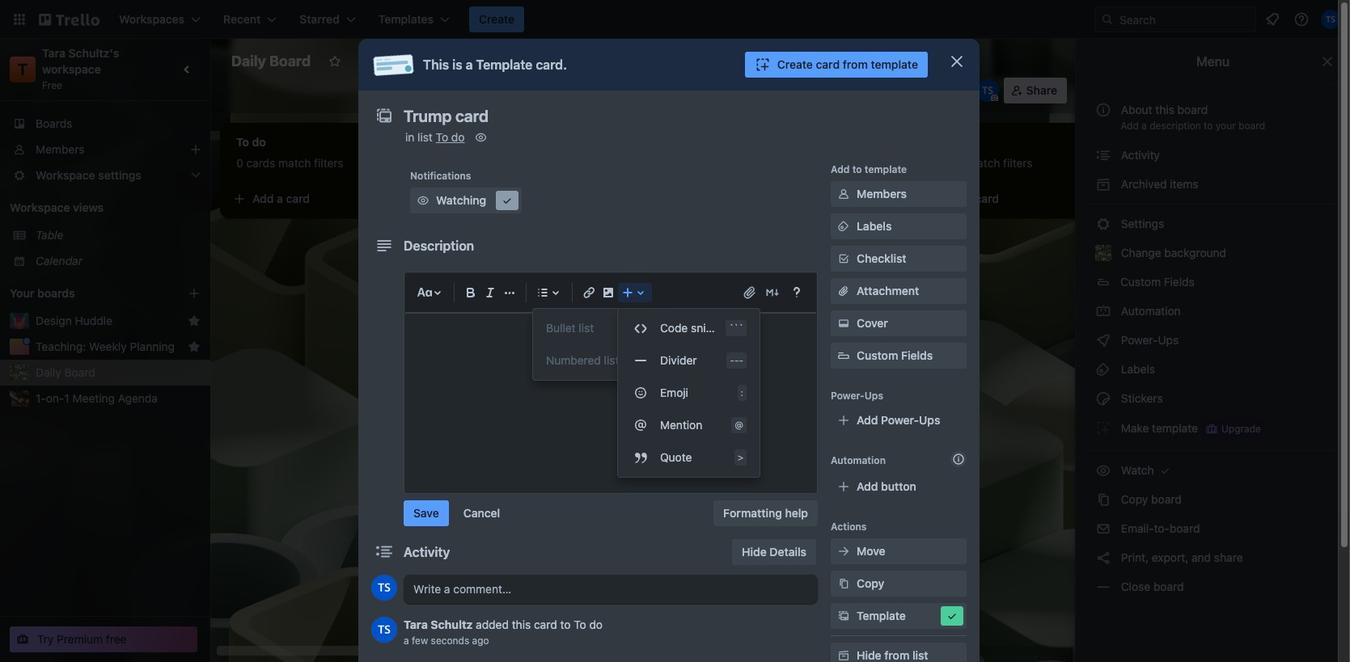 Task type: locate. For each thing, give the bounding box(es) containing it.
1 horizontal spatial filters
[[544, 156, 573, 170]]

power-ups up stickers
[[1118, 333, 1182, 347]]

board left customize views image
[[518, 54, 549, 68]]

daily board left star or unstar board image
[[231, 53, 311, 70]]

create inside primary element
[[479, 12, 515, 26]]

1 vertical spatial do
[[590, 618, 603, 632]]

1 horizontal spatial custom
[[1121, 275, 1161, 289]]

custom fields button
[[1086, 269, 1341, 295], [831, 348, 967, 364]]

0 horizontal spatial labels link
[[831, 214, 967, 240]]

ups left automation button
[[678, 83, 699, 97]]

share button
[[1004, 78, 1067, 104]]

1 horizontal spatial cards
[[476, 156, 505, 170]]

0 vertical spatial members
[[36, 142, 85, 156]]

1 horizontal spatial add a card
[[482, 192, 540, 206]]

2 vertical spatial list
[[604, 354, 619, 367]]

sm image for the email-to-board link
[[1096, 521, 1112, 537]]

ago
[[472, 635, 489, 647]]

board left star or unstar board image
[[269, 53, 311, 70]]

teaching:
[[36, 340, 86, 354]]

view markdown image
[[765, 285, 781, 301]]

about
[[1121, 103, 1153, 117]]

custom fields button for menu
[[1086, 269, 1341, 295]]

create
[[479, 12, 515, 26], [778, 57, 813, 71]]

1 cards from the left
[[246, 156, 275, 170]]

watching down customize views image
[[544, 83, 594, 97]]

2 vertical spatial template
[[1153, 421, 1198, 435]]

1 vertical spatial watching
[[436, 193, 487, 207]]

0 horizontal spatial cards
[[246, 156, 275, 170]]

teaching: weekly planning
[[36, 340, 175, 354]]

menu
[[618, 312, 760, 474]]

to inside tara schultz added this card to to do a few seconds ago
[[560, 618, 571, 632]]

sm image inside automation link
[[1096, 303, 1112, 320]]

1 horizontal spatial do
[[590, 618, 603, 632]]

1 horizontal spatial template
[[857, 609, 906, 623]]

formatting help
[[724, 507, 808, 520]]

do down write a comment text field
[[590, 618, 603, 632]]

tara up few
[[404, 618, 428, 632]]

workspace
[[380, 54, 440, 68], [10, 201, 70, 214]]

custom down change
[[1121, 275, 1161, 289]]

sm image inside watch link
[[1096, 463, 1112, 479]]

0 horizontal spatial template
[[476, 57, 533, 72]]

3 match from the left
[[968, 156, 1001, 170]]

italic ⌘i image
[[481, 283, 500, 303]]

Main content area, start typing to enter text. text field
[[422, 329, 800, 377]]

custom fields down cover link
[[857, 349, 933, 363]]

0 vertical spatial to
[[436, 130, 448, 144]]

add inside about this board add a description to your board
[[1121, 120, 1139, 132]]

code snippet image
[[631, 319, 651, 338]]

sm image inside activity link
[[1096, 147, 1112, 163]]

1 vertical spatial custom fields
[[857, 349, 933, 363]]

this is a template card.
[[423, 57, 567, 72]]

1 vertical spatial watching button
[[410, 188, 522, 214]]

1 horizontal spatial workspace
[[380, 54, 440, 68]]

menu containing code snippet
[[618, 312, 760, 474]]

activity
[[1118, 148, 1160, 162], [404, 545, 450, 560]]

1 horizontal spatial board
[[269, 53, 311, 70]]

1 horizontal spatial add a card button
[[456, 186, 638, 212]]

1 - from the left
[[730, 355, 735, 366]]

1 add a card from the left
[[252, 192, 310, 206]]

fields down cover link
[[902, 349, 933, 363]]

list right bullet
[[579, 321, 594, 335]]

2 match from the left
[[508, 156, 541, 170]]

daily board up "1"
[[36, 366, 95, 380]]

ups inside button
[[678, 83, 699, 97]]

automation inside button
[[735, 83, 797, 97]]

template down copy link
[[857, 609, 906, 623]]

sm image inside automation button
[[712, 78, 735, 100]]

1 vertical spatial custom fields button
[[831, 348, 967, 364]]

custom for menu
[[1121, 275, 1161, 289]]

to right the in
[[436, 130, 448, 144]]

ups down automation link
[[1158, 333, 1179, 347]]

1 horizontal spatial to
[[853, 163, 862, 176]]

2 cards from the left
[[476, 156, 505, 170]]

board inside board link
[[518, 54, 549, 68]]

1 vertical spatial members
[[857, 187, 907, 201]]

custom fields down "change background"
[[1121, 275, 1195, 289]]

1 horizontal spatial labels
[[1118, 363, 1156, 376]]

custom for add to template
[[857, 349, 899, 363]]

star or unstar board image
[[329, 55, 342, 68]]

3 add a card button from the left
[[916, 186, 1097, 212]]

3 - from the left
[[739, 355, 744, 366]]

do up notifications on the top left of the page
[[451, 130, 465, 144]]

template
[[476, 57, 533, 72], [857, 609, 906, 623]]

0 horizontal spatial daily
[[36, 366, 61, 380]]

```
[[729, 323, 744, 333]]

1 vertical spatial starred icon image
[[188, 341, 201, 354]]

1 horizontal spatial 0 cards match filters
[[466, 156, 573, 170]]

try
[[37, 633, 54, 647]]

sm image for cover link
[[836, 316, 852, 332]]

sm image inside print, export, and share link
[[1096, 550, 1112, 566]]

starred icon image for design huddle
[[188, 315, 201, 328]]

0 vertical spatial starred icon image
[[188, 315, 201, 328]]

emoji
[[660, 386, 689, 400]]

clear all
[[915, 83, 958, 97]]

bullet list
[[546, 321, 594, 335]]

0 vertical spatial labels
[[857, 219, 892, 233]]

sm image
[[712, 78, 735, 100], [473, 129, 489, 146], [1096, 147, 1112, 163], [1096, 176, 1112, 193], [836, 186, 852, 202], [415, 193, 431, 209], [499, 193, 516, 209], [1096, 216, 1112, 232], [836, 219, 852, 235], [1096, 303, 1112, 320], [836, 316, 852, 332], [1096, 420, 1112, 436], [1158, 463, 1174, 479], [1096, 492, 1112, 508], [1096, 521, 1112, 537], [1096, 550, 1112, 566], [1096, 579, 1112, 596], [836, 648, 852, 663]]

template button
[[831, 604, 967, 630]]

bullet
[[546, 321, 576, 335]]

code snippet ```
[[660, 321, 744, 335]]

make template
[[1118, 421, 1198, 435]]

sm image for automation link
[[1096, 303, 1112, 320]]

tara
[[42, 46, 66, 60], [404, 618, 428, 632]]

members link down "boards"
[[0, 137, 210, 163]]

sm image inside labels 'link'
[[836, 219, 852, 235]]

list right the in
[[418, 130, 433, 144]]

starred icon image right planning
[[188, 341, 201, 354]]

list left divider icon
[[604, 354, 619, 367]]

close
[[1121, 580, 1151, 594]]

custom fields button down change background link
[[1086, 269, 1341, 295]]

0 vertical spatial template
[[871, 57, 919, 71]]

stickers
[[1118, 392, 1163, 405]]

boards
[[37, 286, 75, 300]]

to-
[[1154, 522, 1170, 536]]

starred icon image down add board icon
[[188, 315, 201, 328]]

0 horizontal spatial add a card
[[252, 192, 310, 206]]

1 vertical spatial to
[[574, 618, 586, 632]]

0 cards match filters for first add a card button from right
[[926, 156, 1033, 170]]

board down export,
[[1154, 580, 1184, 594]]

tara schultz (taraschultz7) image
[[1322, 10, 1341, 29], [977, 79, 999, 102], [371, 575, 397, 601], [371, 617, 397, 643]]

more formatting image
[[500, 283, 520, 303]]

close board
[[1118, 580, 1184, 594]]

0 vertical spatial list
[[418, 130, 433, 144]]

0 vertical spatial custom
[[1121, 275, 1161, 289]]

a inside tara schultz added this card to to do a few seconds ago
[[404, 635, 409, 647]]

tara inside the "tara schultz's workspace free"
[[42, 46, 66, 60]]

copy link
[[831, 571, 967, 597]]

sm image inside the email-to-board link
[[1096, 521, 1112, 537]]

1 vertical spatial list
[[579, 321, 594, 335]]

table link
[[36, 227, 201, 244]]

0 horizontal spatial this
[[512, 618, 531, 632]]

custom fields button down cover link
[[831, 348, 967, 364]]

boards
[[36, 117, 72, 130]]

members link
[[0, 137, 210, 163], [831, 181, 967, 207]]

1 horizontal spatial power-ups
[[831, 390, 884, 402]]

sm image for top labels 'link'
[[836, 219, 852, 235]]

workspace left 'is'
[[380, 54, 440, 68]]

board inside daily board link
[[64, 366, 95, 380]]

custom fields button for add to template
[[831, 348, 967, 364]]

automation up add button
[[831, 455, 886, 467]]

1 vertical spatial custom
[[857, 349, 899, 363]]

numbered
[[546, 354, 601, 367]]

labels down create from template… image
[[857, 219, 892, 233]]

labels up stickers
[[1118, 363, 1156, 376]]

added
[[476, 618, 509, 632]]

upgrade
[[1222, 423, 1262, 435]]

tara inside tara schultz added this card to to do a few seconds ago
[[404, 618, 428, 632]]

design
[[36, 314, 72, 328]]

members down add to template
[[857, 187, 907, 201]]

sm image
[[836, 251, 852, 267], [1096, 333, 1112, 349], [1096, 362, 1112, 378], [1096, 391, 1112, 407], [1096, 463, 1112, 479], [836, 544, 852, 560], [836, 576, 852, 592], [836, 609, 852, 625], [944, 609, 961, 625]]

this right added on the left of the page
[[512, 618, 531, 632]]

2 add a card button from the left
[[456, 186, 638, 212]]

cover
[[857, 316, 888, 330]]

0 vertical spatial fields
[[1164, 275, 1195, 289]]

2 add a card from the left
[[482, 192, 540, 206]]

0 horizontal spatial members
[[36, 142, 85, 156]]

sm image inside checklist link
[[836, 251, 852, 267]]

0 horizontal spatial daily board
[[36, 366, 95, 380]]

card inside tara schultz added this card to to do a few seconds ago
[[534, 618, 557, 632]]

sm image for watch link
[[1096, 463, 1112, 479]]

a inside about this board add a description to your board
[[1142, 120, 1147, 132]]

background
[[1165, 246, 1227, 260]]

labels link down power-ups link
[[1086, 357, 1341, 383]]

1 match from the left
[[278, 156, 311, 170]]

power- up button
[[881, 414, 919, 427]]

labels link up checklist link
[[831, 214, 967, 240]]

starred icon image
[[188, 315, 201, 328], [188, 341, 201, 354]]

to
[[1204, 120, 1213, 132], [853, 163, 862, 176], [560, 618, 571, 632]]

1 horizontal spatial daily board
[[231, 53, 311, 70]]

watching button down card.
[[514, 78, 604, 104]]

0 vertical spatial activity
[[1118, 148, 1160, 162]]

sm image for copy board link
[[1096, 492, 1112, 508]]

1 vertical spatial members link
[[831, 181, 967, 207]]

custom down cover
[[857, 349, 899, 363]]

board up print, export, and share
[[1170, 522, 1201, 536]]

sm image inside members link
[[836, 186, 852, 202]]

watch
[[1118, 464, 1158, 477]]

sm image inside close board link
[[1096, 579, 1112, 596]]

1 horizontal spatial members
[[857, 187, 907, 201]]

sm image inside stickers link
[[1096, 391, 1112, 407]]

-
[[730, 355, 735, 366], [735, 355, 739, 366], [739, 355, 744, 366]]

sm image inside copy board link
[[1096, 492, 1112, 508]]

1 horizontal spatial custom fields button
[[1086, 269, 1341, 295]]

workspace visible button
[[351, 49, 487, 74]]

1 vertical spatial template
[[865, 163, 907, 176]]

2 horizontal spatial cards
[[936, 156, 965, 170]]

0 horizontal spatial add a card button
[[227, 186, 408, 212]]

1 horizontal spatial daily
[[231, 53, 266, 70]]

automation down change
[[1118, 304, 1181, 318]]

print, export, and share link
[[1086, 545, 1341, 571]]

0 vertical spatial watching button
[[514, 78, 604, 104]]

copy
[[1121, 493, 1149, 507], [857, 577, 885, 591]]

0 vertical spatial automation
[[735, 83, 797, 97]]

0 horizontal spatial custom fields button
[[831, 348, 967, 364]]

1 vertical spatial tara
[[404, 618, 428, 632]]

board inside board name text field
[[269, 53, 311, 70]]

power-ups link
[[1086, 328, 1341, 354]]

1 horizontal spatial fields
[[1164, 275, 1195, 289]]

daily
[[231, 53, 266, 70], [36, 366, 61, 380]]

sm image inside power-ups link
[[1096, 333, 1112, 349]]

board up description
[[1178, 103, 1208, 117]]

1 horizontal spatial activity
[[1118, 148, 1160, 162]]

template right from in the top of the page
[[871, 57, 919, 71]]

template down create button on the top left
[[476, 57, 533, 72]]

1 horizontal spatial this
[[1156, 103, 1175, 117]]

0 horizontal spatial 0 cards match filters
[[236, 156, 344, 170]]

share
[[1215, 551, 1244, 565]]

watching down notifications on the top left of the page
[[436, 193, 487, 207]]

0 horizontal spatial automation
[[735, 83, 797, 97]]

divider image
[[631, 351, 651, 371]]

daily board
[[231, 53, 311, 70], [36, 366, 95, 380]]

workspace inside button
[[380, 54, 440, 68]]

group containing bullet list
[[533, 312, 675, 377]]

0 horizontal spatial custom fields
[[857, 349, 933, 363]]

0 vertical spatial custom fields
[[1121, 275, 1195, 289]]

1 horizontal spatial list
[[579, 321, 594, 335]]

members down "boards"
[[36, 142, 85, 156]]

list
[[418, 130, 433, 144], [579, 321, 594, 335], [604, 354, 619, 367]]

0 vertical spatial workspace
[[380, 54, 440, 68]]

3 0 cards match filters from the left
[[926, 156, 1033, 170]]

2 horizontal spatial add a card button
[[916, 186, 1097, 212]]

watching button
[[514, 78, 604, 104], [410, 188, 522, 214]]

1 horizontal spatial labels link
[[1086, 357, 1341, 383]]

is
[[452, 57, 463, 72]]

activity up archived
[[1118, 148, 1160, 162]]

print, export, and share
[[1118, 551, 1244, 565]]

create up this is a template card. at left top
[[479, 12, 515, 26]]

1 vertical spatial create
[[778, 57, 813, 71]]

2 horizontal spatial to
[[1204, 120, 1213, 132]]

sm image inside archived items link
[[1096, 176, 1112, 193]]

weekly
[[89, 340, 127, 354]]

tara schultz's workspace free
[[42, 46, 122, 91]]

None text field
[[396, 102, 930, 131]]

tara up workspace
[[42, 46, 66, 60]]

members link down add to template
[[831, 181, 967, 207]]

0 horizontal spatial board
[[64, 366, 95, 380]]

sm image inside move link
[[836, 544, 852, 560]]

fields down "change background"
[[1164, 275, 1195, 289]]

tara schultz (taraschultz7) image inside primary element
[[1322, 10, 1341, 29]]

2 0 cards match filters from the left
[[466, 156, 573, 170]]

create button
[[469, 6, 525, 32]]

1 vertical spatial this
[[512, 618, 531, 632]]

add power-ups
[[857, 414, 941, 427]]

2 horizontal spatial board
[[518, 54, 549, 68]]

primary element
[[0, 0, 1351, 39]]

image image
[[599, 283, 618, 303]]

watching for the top watching button
[[544, 83, 594, 97]]

2 horizontal spatial 0 cards match filters
[[926, 156, 1033, 170]]

2 horizontal spatial power-ups
[[1118, 333, 1182, 347]]

0 horizontal spatial create
[[479, 12, 515, 26]]

1 horizontal spatial to
[[574, 618, 586, 632]]

1 vertical spatial workspace
[[10, 201, 70, 214]]

0 vertical spatial this
[[1156, 103, 1175, 117]]

your boards
[[10, 286, 75, 300]]

sm image inside settings link
[[1096, 216, 1112, 232]]

0 vertical spatial create
[[479, 12, 515, 26]]

2 filters from the left
[[544, 156, 573, 170]]

1 starred icon image from the top
[[188, 315, 201, 328]]

to inside about this board add a description to your board
[[1204, 120, 1213, 132]]

to down filters
[[853, 163, 862, 176]]

0 vertical spatial members link
[[0, 137, 210, 163]]

2 horizontal spatial match
[[968, 156, 1001, 170]]

workspace up table
[[10, 201, 70, 214]]

tara for schultz's
[[42, 46, 66, 60]]

this inside tara schultz added this card to to do a few seconds ago
[[512, 618, 531, 632]]

search image
[[1101, 13, 1114, 26]]

filters for first add a card button from right
[[1004, 156, 1033, 170]]

power-ups up add power-ups
[[831, 390, 884, 402]]

sm image for template button
[[836, 609, 852, 625]]

1 horizontal spatial tara
[[404, 618, 428, 632]]

0
[[891, 83, 898, 97], [236, 156, 243, 170], [466, 156, 473, 170], [926, 156, 933, 170]]

board right your
[[1239, 120, 1266, 132]]

teaching: weekly planning button
[[36, 339, 181, 355]]

labels link
[[831, 214, 967, 240], [1086, 357, 1341, 383]]

0 vertical spatial tara
[[42, 46, 66, 60]]

power- down primary element
[[640, 83, 678, 97]]

0 horizontal spatial power-ups
[[640, 83, 699, 97]]

to left your
[[1204, 120, 1213, 132]]

automation
[[735, 83, 797, 97], [1118, 304, 1181, 318], [831, 455, 886, 467]]

sm image inside copy link
[[836, 576, 852, 592]]

filters
[[314, 156, 344, 170], [544, 156, 573, 170], [1004, 156, 1033, 170]]

create card from template
[[778, 57, 919, 71]]

0 horizontal spatial to
[[560, 618, 571, 632]]

template right make
[[1153, 421, 1198, 435]]

3 cards from the left
[[936, 156, 965, 170]]

planning
[[130, 340, 175, 354]]

1 vertical spatial copy
[[857, 577, 885, 591]]

template inside button
[[857, 609, 906, 623]]

sm image for activity link
[[1096, 147, 1112, 163]]

to down write a comment text field
[[560, 618, 571, 632]]

power-ups down primary element
[[640, 83, 699, 97]]

template up create from template… image
[[865, 163, 907, 176]]

sm image for archived items link
[[1096, 176, 1112, 193]]

board link
[[490, 49, 559, 74]]

add button
[[857, 480, 917, 494]]

activity link
[[1086, 142, 1341, 168]]

close dialog image
[[948, 52, 967, 71]]

copy board
[[1118, 493, 1182, 507]]

close board link
[[1086, 575, 1341, 600]]

0 vertical spatial custom fields button
[[1086, 269, 1341, 295]]

board up "1"
[[64, 366, 95, 380]]

0 horizontal spatial fields
[[902, 349, 933, 363]]

1 vertical spatial power-ups
[[1118, 333, 1182, 347]]

sm image inside labels 'link'
[[1096, 362, 1112, 378]]

do inside tara schultz added this card to to do a few seconds ago
[[590, 618, 603, 632]]

tara schultz's workspace link
[[42, 46, 122, 76]]

quote image
[[631, 448, 651, 468]]

3 filters from the left
[[1004, 156, 1033, 170]]

attach and insert link image
[[742, 285, 758, 301]]

sm image inside cover link
[[836, 316, 852, 332]]

to down write a comment text field
[[574, 618, 586, 632]]

0 vertical spatial copy
[[1121, 493, 1149, 507]]

customize views image
[[567, 53, 583, 70]]

copy up email-
[[1121, 493, 1149, 507]]

1 horizontal spatial custom fields
[[1121, 275, 1195, 289]]

1 vertical spatial daily board
[[36, 366, 95, 380]]

this up description
[[1156, 103, 1175, 117]]

add a card for 2nd add a card button from the left
[[482, 192, 540, 206]]

tara schultz added this card to to do a few seconds ago
[[404, 618, 603, 647]]

checklist link
[[831, 246, 967, 272]]

sm image for move link
[[836, 544, 852, 560]]

filters
[[834, 83, 867, 97]]

create for create card from template
[[778, 57, 813, 71]]

power- up stickers
[[1121, 333, 1158, 347]]

huddle
[[75, 314, 112, 328]]

Board name text field
[[223, 49, 319, 74]]

0 vertical spatial daily
[[231, 53, 266, 70]]

1 horizontal spatial watching
[[544, 83, 594, 97]]

fields
[[1164, 275, 1195, 289], [902, 349, 933, 363]]

add
[[1121, 120, 1139, 132], [831, 163, 850, 176], [252, 192, 274, 206], [482, 192, 504, 206], [942, 192, 963, 206], [857, 414, 878, 427], [857, 480, 878, 494]]

activity down save button on the bottom
[[404, 545, 450, 560]]

group
[[533, 312, 675, 377]]

cancel
[[464, 507, 500, 520]]

move
[[857, 545, 886, 558]]

automation down create card from template button
[[735, 83, 797, 97]]

this inside about this board add a description to your board
[[1156, 103, 1175, 117]]

copy down move
[[857, 577, 885, 591]]

create up automation button
[[778, 57, 813, 71]]

to inside tara schultz added this card to to do a few seconds ago
[[574, 618, 586, 632]]

description
[[404, 239, 474, 253]]

2 starred icon image from the top
[[188, 341, 201, 354]]

0 horizontal spatial labels
[[857, 219, 892, 233]]

1 horizontal spatial automation
[[831, 455, 886, 467]]

watching button down notifications on the top left of the page
[[410, 188, 522, 214]]

daily inside board name text field
[[231, 53, 266, 70]]



Task type: describe. For each thing, give the bounding box(es) containing it.
in list to do
[[405, 130, 465, 144]]

add inside add power-ups link
[[857, 414, 878, 427]]

sm image for bottommost watching button
[[415, 193, 431, 209]]

attachment button
[[831, 278, 967, 304]]

your boards with 4 items element
[[10, 284, 163, 303]]

menu
[[1197, 54, 1230, 69]]

match for 2nd add a card button from the left
[[508, 156, 541, 170]]

clear
[[915, 83, 943, 97]]

upgrade button
[[1203, 420, 1265, 439]]

attachment
[[857, 284, 920, 298]]

⌘⇧8
[[635, 323, 659, 333]]

cover link
[[831, 311, 967, 337]]

0 vertical spatial labels link
[[831, 214, 967, 240]]

settings link
[[1086, 211, 1341, 237]]

1 vertical spatial labels
[[1118, 363, 1156, 376]]

starred icon image for teaching: weekly planning
[[188, 341, 201, 354]]

1 horizontal spatial members link
[[831, 181, 967, 207]]

list for bullet
[[579, 321, 594, 335]]

table
[[36, 228, 63, 242]]

board up to-
[[1152, 493, 1182, 507]]

hide
[[742, 545, 767, 559]]

Search field
[[1114, 7, 1256, 32]]

mention image
[[631, 416, 651, 435]]

bold ⌘b image
[[461, 283, 481, 303]]

boards link
[[0, 111, 210, 137]]

add to template
[[831, 163, 907, 176]]

sm image for settings link
[[1096, 216, 1112, 232]]

workspace for workspace visible
[[380, 54, 440, 68]]

list for in
[[418, 130, 433, 144]]

power-ups inside button
[[640, 83, 699, 97]]

1 0 cards match filters from the left
[[236, 156, 344, 170]]

power- up add power-ups
[[831, 390, 865, 402]]

sm image for automation button
[[712, 78, 735, 100]]

create from template… image
[[414, 193, 427, 206]]

add button button
[[831, 474, 967, 500]]

sm image for power-ups link
[[1096, 333, 1112, 349]]

free
[[42, 79, 62, 91]]

daily board link
[[36, 365, 201, 381]]

sm image for copy link
[[836, 576, 852, 592]]

views
[[73, 201, 104, 214]]

copy for copy
[[857, 577, 885, 591]]

members for the left members link
[[36, 142, 85, 156]]

2 vertical spatial automation
[[831, 455, 886, 467]]

notifications
[[410, 170, 471, 182]]

add power-ups link
[[831, 408, 967, 434]]

in
[[405, 130, 415, 144]]

card inside button
[[816, 57, 840, 71]]

---
[[730, 355, 744, 366]]

sm image for close board link at the right
[[1096, 579, 1112, 596]]

power- inside power-ups button
[[640, 83, 678, 97]]

design huddle
[[36, 314, 112, 328]]

workspace for workspace views
[[10, 201, 70, 214]]

create for create
[[479, 12, 515, 26]]

try premium free button
[[10, 627, 197, 653]]

2 - from the left
[[735, 355, 739, 366]]

sm image inside watch link
[[1158, 463, 1174, 479]]

list for numbered
[[604, 354, 619, 367]]

copy board link
[[1086, 487, 1341, 513]]

save button
[[404, 501, 449, 527]]

Write a comment text field
[[404, 575, 818, 605]]

archived
[[1121, 177, 1167, 191]]

custom fields for add to template
[[857, 349, 933, 363]]

daily inside daily board link
[[36, 366, 61, 380]]

change background
[[1118, 246, 1227, 260]]

agenda
[[118, 392, 158, 405]]

from
[[843, 57, 868, 71]]

hide details
[[742, 545, 807, 559]]

description
[[1150, 120, 1202, 132]]

sm image for bottommost labels 'link'
[[1096, 362, 1112, 378]]

group inside editor toolbar toolbar
[[533, 312, 675, 377]]

numbered list
[[546, 354, 619, 367]]

0 vertical spatial template
[[476, 57, 533, 72]]

open information menu image
[[1294, 11, 1310, 28]]

menu inside editor toolbar toolbar
[[618, 312, 760, 474]]

button
[[881, 480, 917, 494]]

to do link
[[436, 130, 465, 144]]

custom fields for menu
[[1121, 275, 1195, 289]]

add board image
[[188, 287, 201, 300]]

email-
[[1121, 522, 1154, 536]]

settings
[[1118, 217, 1165, 231]]

email-to-board link
[[1086, 516, 1341, 542]]

schultz's
[[68, 46, 119, 60]]

0 horizontal spatial members link
[[0, 137, 210, 163]]

schultz
[[431, 618, 473, 632]]

1 vertical spatial labels link
[[1086, 357, 1341, 383]]

few
[[412, 635, 428, 647]]

move link
[[831, 539, 967, 565]]

create from template… image
[[874, 193, 887, 206]]

create card from template button
[[745, 52, 928, 78]]

1 vertical spatial to
[[853, 163, 862, 176]]

emoji image
[[631, 384, 651, 403]]

ups up add button button at the right of page
[[919, 414, 941, 427]]

share
[[1027, 83, 1058, 97]]

2 vertical spatial power-ups
[[831, 390, 884, 402]]

members for the right members link
[[857, 187, 907, 201]]

lists image
[[533, 283, 553, 303]]

code
[[660, 321, 688, 335]]

@
[[735, 420, 744, 431]]

3 add a card from the left
[[942, 192, 999, 206]]

match for first add a card button from right
[[968, 156, 1001, 170]]

sm image for checklist link
[[836, 251, 852, 267]]

daily board inside board name text field
[[231, 53, 311, 70]]

1
[[64, 392, 69, 405]]

1-on-1 meeting agenda link
[[36, 391, 201, 407]]

workspace visible
[[380, 54, 477, 68]]

sm image for stickers link at the bottom right of page
[[1096, 391, 1112, 407]]

mention
[[660, 418, 703, 432]]

1 vertical spatial activity
[[404, 545, 450, 560]]

details
[[770, 545, 807, 559]]

automation link
[[1086, 299, 1341, 325]]

2 horizontal spatial automation
[[1118, 304, 1181, 318]]

workspace
[[42, 62, 101, 76]]

copy for copy board
[[1121, 493, 1149, 507]]

cards for first add a card button from right
[[936, 156, 965, 170]]

1-on-1 meeting agenda
[[36, 392, 158, 405]]

text styles image
[[415, 283, 435, 303]]

power- inside add power-ups link
[[881, 414, 919, 427]]

cards for 2nd add a card button from the left
[[476, 156, 505, 170]]

quote
[[660, 451, 692, 465]]

⌘⇧7
[[635, 355, 659, 366]]

t
[[18, 60, 28, 78]]

1 filters from the left
[[314, 156, 344, 170]]

1 add a card button from the left
[[227, 186, 408, 212]]

sm image for the right members link
[[836, 186, 852, 202]]

watching for bottommost watching button
[[436, 193, 487, 207]]

sm image for print, export, and share link
[[1096, 550, 1112, 566]]

editor toolbar toolbar
[[412, 280, 810, 477]]

tara for schultz
[[404, 618, 428, 632]]

seconds
[[431, 635, 470, 647]]

:
[[741, 388, 744, 398]]

add a card for first add a card button from the left
[[252, 192, 310, 206]]

archived items link
[[1086, 172, 1341, 197]]

watch link
[[1086, 458, 1341, 484]]

save
[[414, 507, 439, 520]]

ups up add power-ups
[[865, 390, 884, 402]]

try premium free
[[37, 633, 127, 647]]

calendar link
[[36, 253, 201, 269]]

0 vertical spatial do
[[451, 130, 465, 144]]

make
[[1121, 421, 1149, 435]]

export,
[[1152, 551, 1189, 565]]

card.
[[536, 57, 567, 72]]

fields for add to template
[[902, 349, 933, 363]]

add inside add button button
[[857, 480, 878, 494]]

template inside button
[[871, 57, 919, 71]]

calendar
[[36, 254, 83, 268]]

1-
[[36, 392, 46, 405]]

power- inside power-ups link
[[1121, 333, 1158, 347]]

0 notifications image
[[1263, 10, 1283, 29]]

actions
[[831, 521, 867, 533]]

open help dialog image
[[787, 283, 807, 303]]

0 cards match filters for 2nd add a card button from the left
[[466, 156, 573, 170]]

link image
[[579, 283, 599, 303]]

this
[[423, 57, 449, 72]]

filters for 2nd add a card button from the left
[[544, 156, 573, 170]]

divider
[[660, 354, 697, 367]]

fields for menu
[[1164, 275, 1195, 289]]



Task type: vqa. For each thing, say whether or not it's contained in the screenshot.


